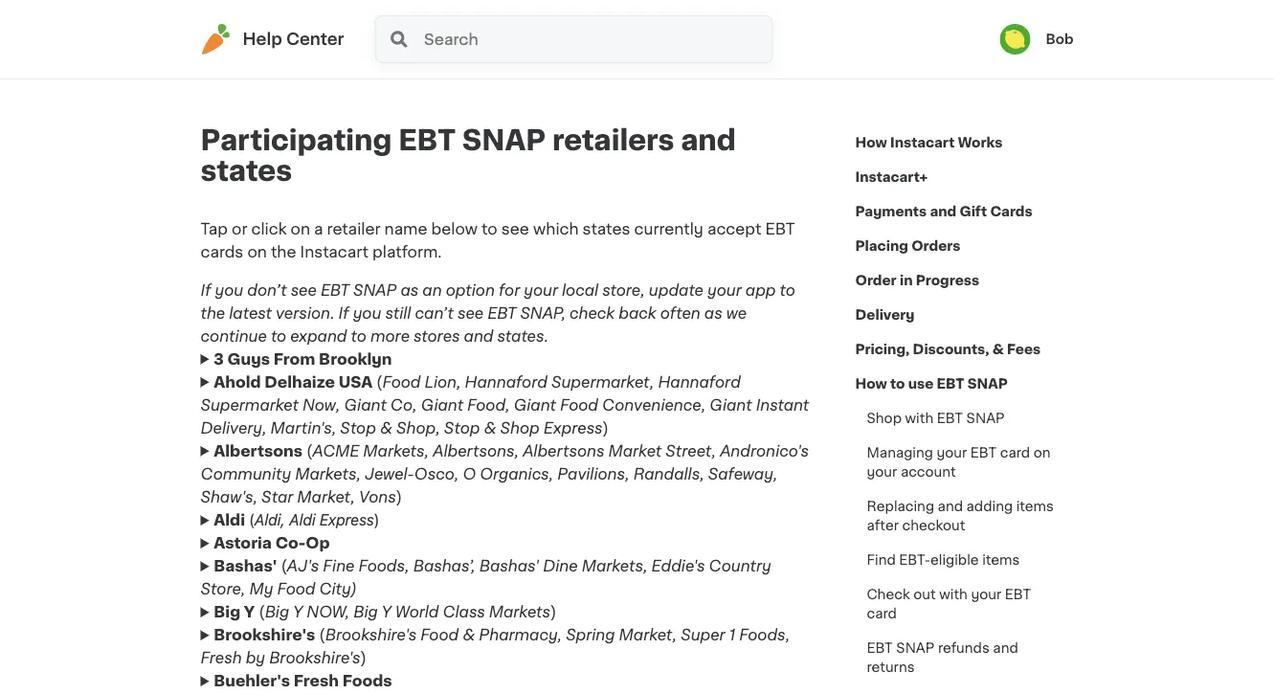 Task type: describe. For each thing, give the bounding box(es) containing it.
arizona for arizona
[[417, 622, 474, 637]]

bashas' inside "aj's fine foods, bashas', bashas' dine markets, eddie's country store, my food city"
[[480, 559, 540, 574]]

1 stop from the left
[[340, 420, 376, 436]]

pricing, discounts, & fees
[[856, 343, 1041, 356]]

an
[[423, 283, 442, 298]]

york for new york pennsylvania
[[638, 553, 671, 568]]

currently
[[635, 221, 704, 237]]

andronico's community markets,
[[201, 443, 809, 482]]

vons
[[359, 489, 396, 505]]

a
[[314, 221, 323, 237]]

your down managing
[[867, 466, 898, 479]]

placing
[[856, 239, 909, 253]]

shaw's,
[[201, 489, 258, 505]]

& for pharmacy,
[[463, 628, 475, 643]]

user avatar image
[[1000, 24, 1031, 55]]

brookshire's food & pharmacy, spring market, super 1 foods, fresh by brookshire's
[[201, 628, 790, 666]]

) down jewel-
[[396, 489, 402, 505]]

& for shop,
[[380, 420, 393, 436]]

big y ( big y now, big y world class markets )
[[214, 605, 557, 620]]

markets, inside "aj's fine foods, bashas', bashas' dine markets, eddie's country store, my food city"
[[582, 559, 648, 574]]

instacart+ link
[[856, 160, 928, 194]]

fine for foods,
[[323, 559, 355, 574]]

shop with ebt snap link
[[856, 401, 1017, 436]]

randalls,
[[634, 466, 705, 482]]

ebt-
[[900, 554, 931, 567]]

1 vertical spatial see
[[291, 283, 317, 298]]

for
[[499, 283, 520, 298]]

buehler's
[[214, 674, 290, 689]]

account
[[901, 466, 957, 479]]

martin's,
[[271, 420, 336, 436]]

aldi inside aldi ( aldi, aldi express )
[[214, 513, 245, 528]]

3 guys from brooklyn
[[214, 352, 392, 367]]

how for how to use ebt snap
[[856, 377, 888, 391]]

guys
[[228, 352, 270, 367]]

district
[[357, 668, 413, 683]]

carolina
[[427, 560, 491, 576]]

managing
[[867, 446, 934, 460]]

find
[[867, 554, 896, 567]]

pricing, discounts, & fees link
[[856, 332, 1041, 367]]

find ebt-eligible items
[[867, 554, 1020, 567]]

participating
[[201, 127, 392, 154]]

find ebt-eligible items link
[[856, 543, 1032, 578]]

how to use ebt snap link
[[856, 367, 1008, 401]]

instacart inside tap or click on a retailer name below to see which states currently accept ebt cards on the instacart platform.
[[300, 244, 369, 260]]

to left use
[[891, 377, 906, 391]]

ahold delhaize usa (
[[214, 375, 383, 390]]

states inside 'participating ebt snap retailers and states'
[[201, 158, 292, 185]]

spring
[[566, 628, 615, 643]]

my
[[249, 582, 273, 597]]

check
[[867, 588, 911, 602]]

1 vertical spatial you
[[353, 306, 382, 321]]

1 horizontal spatial if
[[339, 306, 349, 321]]

arkansas inside arizona arkansas california
[[349, 655, 419, 670]]

snap inside if you don't see ebt snap as an option for your local store, update your app to the latest version. if you still can't see ebt snap, check back often as we continue to expand to more stores and states.
[[353, 283, 397, 298]]

astoria
[[214, 536, 272, 551]]

refunds
[[939, 642, 990, 655]]

lion,
[[425, 375, 461, 390]]

retailer
[[327, 221, 381, 237]]

food inside "aj's fine foods, bashas', bashas' dine markets, eddie's country store, my food city"
[[277, 582, 316, 597]]

brookshire's up buehler's fresh foods
[[269, 651, 361, 666]]

delivery link
[[856, 298, 915, 332]]

2 connecticut from the left
[[441, 645, 537, 660]]

aj's fine foods
[[203, 622, 329, 637]]

y left now,
[[293, 605, 303, 620]]

after
[[867, 519, 899, 533]]

store,
[[201, 582, 246, 597]]

rhode
[[681, 645, 732, 660]]

store,
[[603, 283, 645, 298]]

y up aj's fine foods
[[244, 605, 255, 620]]

3
[[214, 352, 224, 367]]

your up the we on the right of the page
[[708, 283, 742, 298]]

ebt down for
[[488, 306, 517, 321]]

and inside ebt snap refunds and returns
[[994, 642, 1019, 655]]

pennsylvania inside pennsylvania rhode island
[[681, 622, 783, 637]]

from
[[274, 352, 315, 367]]

version.
[[276, 306, 335, 321]]

and inside if you don't see ebt snap as an option for your local store, update your app to the latest version. if you still can't see ebt snap, check back often as we continue to expand to more stores and states.
[[464, 329, 494, 344]]

( for albertsons (
[[307, 443, 313, 459]]

0 vertical spatial on
[[291, 221, 310, 237]]

( up aj's fine foods
[[259, 605, 265, 620]]

food up co,
[[383, 375, 421, 390]]

card inside check out with your ebt card
[[867, 607, 897, 621]]

bob
[[1046, 33, 1074, 46]]

ebt inside 'participating ebt snap retailers and states'
[[399, 127, 456, 154]]

checkout
[[903, 519, 966, 533]]

latest
[[229, 306, 272, 321]]

4 giant from the left
[[710, 398, 752, 413]]

instacart+
[[856, 170, 928, 184]]

jewel-osco, o organics, pavilions, randalls, safeway, shaw's, star market, vons
[[201, 466, 778, 505]]

buehler's fresh foods
[[214, 674, 392, 689]]

can't
[[415, 306, 454, 321]]

markets, inside andronico's community markets,
[[295, 466, 361, 482]]

1 vertical spatial fresh
[[294, 674, 339, 689]]

lion
[[247, 526, 282, 541]]

1 giant from the left
[[344, 398, 387, 413]]

1 horizontal spatial express
[[544, 420, 603, 436]]

community
[[201, 466, 291, 482]]

1 vertical spatial virginia
[[659, 568, 715, 583]]

food lion
[[203, 526, 282, 541]]

delaware maryland
[[349, 553, 421, 591]]

co-
[[275, 536, 306, 551]]

y left by
[[233, 657, 244, 672]]

brookshire's for (
[[214, 628, 315, 643]]

market, inside jewel-osco, o organics, pavilions, randalls, safeway, shaw's, star market, vons
[[297, 489, 355, 505]]

big y now
[[203, 657, 290, 672]]

michigan
[[511, 634, 582, 649]]

placing orders
[[856, 239, 961, 253]]

ebt inside check out with your ebt card
[[1006, 588, 1032, 602]]

osco,
[[415, 466, 459, 482]]

fresh inside brookshire's food & pharmacy, spring market, super 1 foods, fresh by brookshire's
[[201, 651, 242, 666]]

states.
[[498, 329, 549, 344]]

the for instacart
[[271, 244, 296, 260]]

your up the snap,
[[524, 283, 558, 298]]

often
[[661, 306, 701, 321]]

ebt inside tap or click on a retailer name below to see which states currently accept ebt cards on the instacart platform.
[[766, 221, 796, 237]]

0 horizontal spatial as
[[401, 283, 419, 298]]

foods, inside brookshire's food & pharmacy, spring market, super 1 foods, fresh by brookshire's
[[740, 628, 790, 643]]

0 horizontal spatial express
[[320, 511, 374, 529]]

snap inside 'participating ebt snap retailers and states'
[[463, 127, 546, 154]]

) up michigan
[[551, 605, 557, 620]]

2 hannaford from the left
[[658, 375, 741, 390]]

co,
[[391, 398, 417, 413]]

albertsons,
[[433, 443, 519, 459]]

update
[[649, 283, 704, 298]]

astoria co-op
[[214, 536, 330, 551]]

albertsons (
[[214, 443, 313, 459]]

shop with ebt snap
[[867, 412, 1005, 425]]

y down maryland
[[382, 605, 392, 620]]

) down vons
[[374, 511, 380, 529]]

gift
[[960, 205, 988, 218]]

food down supermarket,
[[560, 398, 599, 413]]

to up from
[[271, 329, 287, 344]]

with inside shop with ebt snap link
[[906, 412, 934, 425]]

star
[[262, 489, 293, 505]]

pharmacy,
[[479, 628, 562, 643]]

2 giant from the left
[[421, 398, 464, 413]]

1 horizontal spatial instacart
[[891, 136, 955, 149]]

2 stop from the left
[[444, 420, 480, 436]]

big up aj's fine foods
[[265, 605, 289, 620]]

replacing
[[867, 500, 935, 513]]

Search search field
[[422, 16, 773, 62]]

1 horizontal spatial shop
[[867, 412, 902, 425]]

and inside 'participating ebt snap retailers and states'
[[681, 127, 736, 154]]

placing orders link
[[856, 229, 961, 263]]

items for replacing and adding items after checkout
[[1017, 500, 1054, 513]]

& down food,
[[484, 420, 497, 436]]

shop,
[[397, 420, 440, 436]]

safeway,
[[709, 466, 778, 482]]

oregon
[[241, 576, 299, 591]]

0 vertical spatial you
[[215, 283, 244, 298]]

georgia inside the delaware georgia
[[379, 491, 440, 507]]

& for fees
[[993, 343, 1005, 356]]

brookshire's for food
[[325, 628, 417, 643]]

option
[[446, 283, 495, 298]]

local
[[562, 283, 599, 298]]

1 hannaford from the left
[[465, 375, 548, 390]]

bashas',
[[413, 559, 476, 574]]

or
[[232, 221, 248, 237]]

food,
[[468, 398, 510, 413]]

check out with your ebt card link
[[856, 578, 1074, 631]]



Task type: locate. For each thing, give the bounding box(es) containing it.
you up latest at the left
[[215, 283, 244, 298]]

bashas' for bashas'
[[203, 679, 266, 694]]

foods,
[[359, 559, 410, 574], [740, 628, 790, 643]]

as
[[401, 283, 419, 298], [705, 306, 723, 321]]

connecticut inside alabama arizona arkansas california connecticut district of columbia
[[357, 645, 453, 660]]

) up big y ( big y now, big y world class markets )
[[351, 582, 357, 597]]

1 vertical spatial express
[[320, 511, 374, 529]]

hannaford up food,
[[465, 375, 548, 390]]

1 horizontal spatial aldi
[[289, 511, 316, 529]]

0 vertical spatial markets
[[203, 564, 269, 579]]

fine inside "aj's fine foods, bashas', bashas' dine markets, eddie's country store, my food city"
[[323, 559, 355, 574]]

north
[[379, 560, 423, 576]]

north carolina
[[379, 560, 491, 576]]

ebt right use
[[937, 377, 965, 391]]

foods down now,
[[280, 622, 329, 637]]

andronico's
[[720, 443, 809, 459]]

1 horizontal spatial with
[[940, 588, 968, 602]]

delaware for georgia
[[379, 468, 451, 484]]

items right the "adding" on the bottom right of the page
[[1017, 500, 1054, 513]]

1 horizontal spatial markets,
[[363, 443, 429, 459]]

markets up pharmacy,
[[489, 605, 551, 620]]

you left still in the left top of the page
[[353, 306, 382, 321]]

& inside "link"
[[993, 343, 1005, 356]]

& left fees on the right
[[993, 343, 1005, 356]]

and right refunds at the bottom right of the page
[[994, 642, 1019, 655]]

out
[[914, 588, 936, 602]]

) up market
[[603, 420, 609, 436]]

0 vertical spatial if
[[201, 283, 211, 298]]

( for aldi ( aldi, aldi express )
[[249, 511, 255, 529]]

connecticut up district
[[357, 645, 453, 660]]

arkansas down maryland
[[357, 599, 427, 614]]

( for bashas' (
[[281, 559, 287, 574]]

massachusetts michigan
[[511, 611, 633, 649]]

with
[[906, 412, 934, 425], [940, 588, 968, 602]]

island
[[736, 645, 782, 660]]

1 horizontal spatial hannaford
[[658, 375, 741, 390]]

0 vertical spatial the
[[271, 244, 296, 260]]

acme
[[313, 443, 359, 459], [203, 541, 252, 557]]

city
[[319, 582, 351, 597]]

1 horizontal spatial states
[[583, 221, 631, 237]]

new for new york pennsylvania
[[600, 553, 634, 568]]

replacing and adding items after checkout link
[[856, 489, 1074, 543]]

to inside tap or click on a retailer name below to see which states currently accept ebt cards on the instacart platform.
[[482, 221, 498, 237]]

foods, inside "aj's fine foods, bashas', bashas' dine markets, eddie's country store, my food city"
[[359, 559, 410, 574]]

supermarket
[[201, 398, 299, 413]]

0 horizontal spatial new
[[241, 392, 275, 407]]

progress
[[916, 274, 980, 287]]

foods up columbia
[[343, 674, 392, 689]]

1 vertical spatial delaware
[[349, 553, 420, 568]]

items right 'eligible'
[[983, 554, 1020, 567]]

arkansas inside alabama arizona arkansas california connecticut district of columbia
[[357, 599, 427, 614]]

new inside new york pennsylvania
[[600, 553, 634, 568]]

how instacart works link
[[856, 125, 1003, 160]]

1 vertical spatial york
[[638, 553, 671, 568]]

with inside check out with your ebt card
[[940, 588, 968, 602]]

pennsylvania down eddie's
[[600, 576, 701, 591]]

market, left super
[[619, 628, 677, 643]]

with right out
[[940, 588, 968, 602]]

1 horizontal spatial aj's
[[287, 559, 319, 574]]

your up account at right bottom
[[937, 446, 968, 460]]

0 vertical spatial york
[[279, 392, 312, 407]]

with down use
[[906, 412, 934, 425]]

brookshire's (
[[214, 628, 325, 643]]

0 vertical spatial states
[[201, 158, 292, 185]]

0 vertical spatial card
[[1001, 446, 1031, 460]]

convenience,
[[603, 398, 706, 413]]

instacart up instacart+
[[891, 136, 955, 149]]

to right below
[[482, 221, 498, 237]]

bashas' left dine
[[480, 559, 540, 574]]

3 giant from the left
[[514, 398, 556, 413]]

on
[[291, 221, 310, 237], [248, 244, 267, 260], [1034, 446, 1051, 460]]

acme inside acme markets
[[203, 541, 252, 557]]

1 horizontal spatial card
[[1001, 446, 1031, 460]]

1 horizontal spatial as
[[705, 306, 723, 321]]

&
[[993, 343, 1005, 356], [380, 420, 393, 436], [484, 420, 497, 436], [463, 628, 475, 643]]

snap,
[[520, 306, 566, 321]]

your inside check out with your ebt card
[[972, 588, 1002, 602]]

food down world
[[421, 628, 459, 643]]

1 vertical spatial the
[[201, 306, 225, 321]]

fresh
[[201, 651, 242, 666], [294, 674, 339, 689]]

1 horizontal spatial foods
[[343, 674, 392, 689]]

ebt up returns
[[867, 642, 893, 655]]

california inside alabama arizona arkansas california connecticut district of columbia
[[357, 622, 430, 637]]

and inside replacing and adding items after checkout
[[938, 500, 964, 513]]

1 vertical spatial card
[[867, 607, 897, 621]]

2 vertical spatial on
[[1034, 446, 1051, 460]]

foods for buehler's fresh foods
[[343, 674, 392, 689]]

items inside replacing and adding items after checkout
[[1017, 500, 1054, 513]]

0 vertical spatial delaware
[[379, 468, 451, 484]]

states right the which
[[583, 221, 631, 237]]

as left the we on the right of the page
[[705, 306, 723, 321]]

arizona inside alabama arizona arkansas california connecticut district of columbia
[[357, 576, 414, 591]]

food down shaw's,
[[203, 526, 243, 541]]

giant down usa
[[344, 398, 387, 413]]

delaware inside delaware maryland
[[349, 553, 420, 568]]

giant left instant
[[710, 398, 752, 413]]

virginia
[[615, 545, 672, 560], [659, 568, 715, 583]]

markets,
[[363, 443, 429, 459], [295, 466, 361, 482], [582, 559, 648, 574]]

bashas' for bashas' (
[[214, 559, 277, 574]]

virginia up west at the bottom of the page
[[615, 545, 672, 560]]

0 horizontal spatial with
[[906, 412, 934, 425]]

how down pricing, at the right
[[856, 377, 888, 391]]

0 horizontal spatial markets,
[[295, 466, 361, 482]]

acme for acme markets
[[203, 541, 252, 557]]

0 vertical spatial market,
[[297, 489, 355, 505]]

0 horizontal spatial hannaford
[[465, 375, 548, 390]]

albertsons up the community
[[214, 443, 303, 459]]

if down cards
[[201, 283, 211, 298]]

1 horizontal spatial you
[[353, 306, 382, 321]]

arkansas
[[357, 599, 427, 614], [349, 655, 419, 670]]

2 vertical spatial see
[[458, 306, 484, 321]]

0 horizontal spatial fine
[[241, 622, 276, 637]]

1 vertical spatial foods
[[343, 674, 392, 689]]

0 vertical spatial aj's
[[287, 559, 319, 574]]

0 horizontal spatial foods
[[280, 622, 329, 637]]

op
[[306, 536, 330, 551]]

jewel-
[[365, 466, 415, 482]]

arizona down north in the left of the page
[[357, 576, 414, 591]]

and right stores
[[464, 329, 494, 344]]

1 vertical spatial georgia
[[379, 670, 440, 686]]

maryland
[[349, 576, 421, 591]]

1 horizontal spatial york
[[638, 553, 671, 568]]

works
[[959, 136, 1003, 149]]

the for latest
[[201, 306, 225, 321]]

bashas'
[[214, 559, 277, 574], [480, 559, 540, 574], [203, 679, 266, 694]]

ebt inside managing your ebt card on your account
[[971, 446, 997, 460]]

1 horizontal spatial see
[[458, 306, 484, 321]]

pennsylvania up rhode
[[681, 622, 783, 637]]

express up 'op' on the bottom
[[320, 511, 374, 529]]

alabama arizona arkansas california connecticut district of columbia
[[357, 553, 457, 694]]

0 horizontal spatial aj's
[[203, 622, 238, 637]]

0 vertical spatial fresh
[[201, 651, 242, 666]]

payments and gift cards
[[856, 205, 1033, 218]]

new right dine
[[600, 553, 634, 568]]

york inside new york pennsylvania
[[638, 553, 671, 568]]

accept
[[708, 221, 762, 237]]

items inside find ebt-eligible items link
[[983, 554, 1020, 567]]

arkansas up columbia
[[349, 655, 419, 670]]

aj's for foods
[[203, 622, 238, 637]]

new for new york
[[241, 392, 275, 407]]

market, up aldi ( aldi, aldi express )
[[297, 489, 355, 505]]

delaware up maryland
[[349, 553, 420, 568]]

2 albertsons from the left
[[523, 443, 605, 459]]

1 horizontal spatial fine
[[323, 559, 355, 574]]

0 vertical spatial georgia
[[379, 491, 440, 507]]

)
[[603, 420, 609, 436], [396, 489, 402, 505], [374, 511, 380, 529], [351, 582, 357, 597], [551, 605, 557, 620], [361, 651, 367, 666]]

how to use ebt snap
[[856, 377, 1008, 391]]

1 horizontal spatial the
[[271, 244, 296, 260]]

ebt down how to use ebt snap link
[[937, 412, 964, 425]]

fine for foods
[[241, 622, 276, 637]]

1 vertical spatial aj's
[[203, 622, 238, 637]]

delhaize
[[265, 375, 335, 390]]

( down now,
[[319, 628, 325, 643]]

markets, right dine
[[582, 559, 648, 574]]

fine up by
[[241, 622, 276, 637]]

0 vertical spatial markets,
[[363, 443, 429, 459]]

0 horizontal spatial stop
[[340, 420, 376, 436]]

1 vertical spatial as
[[705, 306, 723, 321]]

( down martin's,
[[307, 443, 313, 459]]

pennsylvania
[[600, 576, 701, 591], [681, 622, 783, 637]]

pennsylvania rhode island
[[681, 622, 787, 660]]

1 vertical spatial instacart
[[300, 244, 369, 260]]

0 horizontal spatial the
[[201, 306, 225, 321]]

1 horizontal spatial stop
[[444, 420, 480, 436]]

ebt up name
[[399, 127, 456, 154]]

don't
[[247, 283, 287, 298]]

states inside tap or click on a retailer name below to see which states currently accept ebt cards on the instacart platform.
[[583, 221, 631, 237]]

york down "ahold delhaize usa ("
[[279, 392, 312, 407]]

check out with your ebt card
[[867, 588, 1032, 621]]

giant right food,
[[514, 398, 556, 413]]

1 vertical spatial arkansas
[[349, 655, 419, 670]]

0 horizontal spatial albertsons
[[214, 443, 303, 459]]

on inside managing your ebt card on your account
[[1034, 446, 1051, 460]]

1 horizontal spatial markets
[[489, 605, 551, 620]]

and up accept
[[681, 127, 736, 154]]

the inside if you don't see ebt snap as an option for your local store, update your app to the latest version. if you still can't see ebt snap, check back often as we continue to expand to more stores and states.
[[201, 306, 225, 321]]

food inside brookshire's food & pharmacy, spring market, super 1 foods, fresh by brookshire's
[[421, 628, 459, 643]]

1 vertical spatial acme
[[203, 541, 252, 557]]

2 how from the top
[[856, 377, 888, 391]]

brookshire's down big y ( big y now, big y world class markets )
[[325, 628, 417, 643]]

1 vertical spatial states
[[583, 221, 631, 237]]

bashas' (
[[214, 559, 287, 574]]

if up expand
[[339, 306, 349, 321]]

( for brookshire's (
[[319, 628, 325, 643]]

new down ahold
[[241, 392, 275, 407]]

retailers
[[553, 127, 675, 154]]

new york pennsylvania
[[600, 553, 701, 591]]

fresh right buehler's at the left bottom
[[294, 674, 339, 689]]

0 horizontal spatial fresh
[[201, 651, 242, 666]]

1 connecticut from the left
[[357, 645, 453, 660]]

ebt inside ebt snap refunds and returns
[[867, 642, 893, 655]]

stop up albertsons,
[[444, 420, 480, 436]]

1 horizontal spatial fresh
[[294, 674, 339, 689]]

1 how from the top
[[856, 136, 888, 149]]

cards
[[991, 205, 1033, 218]]

& down co,
[[380, 420, 393, 436]]

0 horizontal spatial market,
[[297, 489, 355, 505]]

card inside managing your ebt card on your account
[[1001, 446, 1031, 460]]

albertsons
[[214, 443, 303, 459], [523, 443, 605, 459]]

1 vertical spatial items
[[983, 554, 1020, 567]]

aldi,
[[255, 511, 285, 529]]

0 horizontal spatial shop
[[501, 420, 540, 436]]

arizona down class
[[417, 622, 474, 637]]

0 vertical spatial as
[[401, 283, 419, 298]]

by
[[246, 651, 265, 666]]

0 vertical spatial see
[[502, 221, 530, 237]]

0 vertical spatial foods
[[280, 622, 329, 637]]

big
[[214, 605, 241, 620], [265, 605, 289, 620], [354, 605, 378, 620], [203, 657, 229, 672]]

as left "an"
[[401, 283, 419, 298]]

below
[[432, 221, 478, 237]]

markets, down martin's,
[[295, 466, 361, 482]]

ebt right accept
[[766, 221, 796, 237]]

the up continue
[[201, 306, 225, 321]]

0 horizontal spatial acme
[[203, 541, 252, 557]]

how for how instacart works
[[856, 136, 888, 149]]

states up or
[[201, 158, 292, 185]]

1 horizontal spatial new
[[600, 553, 634, 568]]

columbia
[[357, 691, 430, 694]]

order in progress
[[856, 274, 980, 287]]

instacart image
[[201, 24, 231, 55]]

states
[[201, 158, 292, 185], [583, 221, 631, 237]]

ebt up version.
[[321, 283, 350, 298]]

alabama
[[357, 553, 424, 568]]

adding
[[967, 500, 1013, 513]]

1 vertical spatial markets,
[[295, 466, 361, 482]]

center
[[286, 31, 344, 47]]

1 vertical spatial california
[[349, 678, 422, 693]]

managing your ebt card on your account link
[[856, 436, 1074, 489]]

pavilions,
[[558, 466, 630, 482]]

1 vertical spatial market,
[[619, 628, 677, 643]]

delaware for delaware
[[349, 553, 420, 568]]

arizona down big y ( big y now, big y world class markets )
[[349, 632, 406, 647]]

1 vertical spatial if
[[339, 306, 349, 321]]

0 vertical spatial instacart
[[891, 136, 955, 149]]

see down option
[[458, 306, 484, 321]]

york for new york
[[279, 392, 312, 407]]

ebt up the "adding" on the bottom right of the page
[[971, 446, 997, 460]]

aldi
[[289, 511, 316, 529], [214, 513, 245, 528]]

( right usa
[[376, 375, 383, 390]]

see inside tap or click on a retailer name below to see which states currently accept ebt cards on the instacart platform.
[[502, 221, 530, 237]]

fine
[[323, 559, 355, 574], [241, 622, 276, 637]]

0 vertical spatial pennsylvania
[[600, 576, 701, 591]]

shop up acme markets, albertsons, albertsons market street,
[[501, 420, 540, 436]]

0 horizontal spatial instacart
[[300, 244, 369, 260]]

tap or click on a retailer name below to see which states currently accept ebt cards on the instacart platform.
[[201, 221, 796, 260]]

martin's, stop & shop, stop & shop express )
[[271, 420, 609, 436]]

(
[[376, 375, 383, 390], [307, 443, 313, 459], [249, 511, 255, 529], [281, 559, 287, 574], [259, 605, 265, 620], [319, 628, 325, 643]]

acme for acme markets, albertsons, albertsons market street,
[[313, 443, 359, 459]]

1 vertical spatial markets
[[489, 605, 551, 620]]

1 vertical spatial how
[[856, 377, 888, 391]]

0 vertical spatial arkansas
[[357, 599, 427, 614]]

0 vertical spatial virginia
[[615, 545, 672, 560]]

items for find ebt-eligible items
[[983, 554, 1020, 567]]

new
[[241, 392, 275, 407], [600, 553, 634, 568]]

name
[[385, 221, 428, 237]]

2 georgia from the top
[[379, 670, 440, 686]]

world
[[395, 605, 439, 620]]

snap inside ebt snap refunds and returns
[[897, 642, 935, 655]]

foods for aj's fine foods
[[280, 622, 329, 637]]

the inside tap or click on a retailer name below to see which states currently accept ebt cards on the instacart platform.
[[271, 244, 296, 260]]

if
[[201, 283, 211, 298], [339, 306, 349, 321]]

payments and gift cards link
[[856, 194, 1033, 229]]

markets, up jewel-
[[363, 443, 429, 459]]

fine up city at the left bottom of page
[[323, 559, 355, 574]]

big down the store,
[[214, 605, 241, 620]]

big up buehler's at the left bottom
[[203, 657, 229, 672]]

0 horizontal spatial see
[[291, 283, 317, 298]]

arizona arkansas california
[[349, 632, 422, 693]]

and up the checkout
[[938, 500, 964, 513]]

instacart down a
[[300, 244, 369, 260]]

0 vertical spatial california
[[357, 622, 430, 637]]

0 vertical spatial foods,
[[359, 559, 410, 574]]

2 vertical spatial markets,
[[582, 559, 648, 574]]

1 horizontal spatial albertsons
[[523, 443, 605, 459]]

foods, up maryland
[[359, 559, 410, 574]]

order
[[856, 274, 897, 287]]

0 horizontal spatial you
[[215, 283, 244, 298]]

how up instacart+
[[856, 136, 888, 149]]

see up version.
[[291, 283, 317, 298]]

) up district
[[361, 651, 367, 666]]

acme down martin's,
[[313, 443, 359, 459]]

0 horizontal spatial states
[[201, 158, 292, 185]]

stop
[[340, 420, 376, 436], [444, 420, 480, 436]]

markets up the store,
[[203, 564, 269, 579]]

2 horizontal spatial see
[[502, 221, 530, 237]]

payments
[[856, 205, 927, 218]]

1 vertical spatial pennsylvania
[[681, 622, 783, 637]]

1 georgia from the top
[[379, 491, 440, 507]]

1 albertsons from the left
[[214, 443, 303, 459]]

arizona for arizona arkansas california
[[349, 632, 406, 647]]

0 horizontal spatial york
[[279, 392, 312, 407]]

aj's inside "aj's fine foods, bashas', bashas' dine markets, eddie's country store, my food city"
[[287, 559, 319, 574]]

1 horizontal spatial acme
[[313, 443, 359, 459]]

market, inside brookshire's food & pharmacy, spring market, super 1 foods, fresh by brookshire's
[[619, 628, 677, 643]]

2 horizontal spatial on
[[1034, 446, 1051, 460]]

giant down lion,
[[421, 398, 464, 413]]

arizona inside arizona arkansas california
[[349, 632, 406, 647]]

0 horizontal spatial markets
[[203, 564, 269, 579]]

snap
[[463, 127, 546, 154], [353, 283, 397, 298], [968, 377, 1008, 391], [967, 412, 1005, 425], [897, 642, 935, 655]]

street,
[[666, 443, 717, 459]]

0 horizontal spatial on
[[248, 244, 267, 260]]

managing your ebt card on your account
[[867, 446, 1051, 479]]

west
[[615, 568, 655, 583]]

0 horizontal spatial foods,
[[359, 559, 410, 574]]

0 vertical spatial express
[[544, 420, 603, 436]]

acme markets
[[203, 541, 269, 579]]

& inside brookshire's food & pharmacy, spring market, super 1 foods, fresh by brookshire's
[[463, 628, 475, 643]]

and left gift
[[930, 205, 957, 218]]

to up 'brooklyn'
[[351, 329, 367, 344]]

to right app
[[780, 283, 796, 298]]

georgia down jewel-
[[379, 491, 440, 507]]

0 horizontal spatial if
[[201, 283, 211, 298]]

pricing,
[[856, 343, 910, 356]]

bob link
[[1000, 24, 1074, 55]]

stores
[[414, 329, 460, 344]]

fresh left by
[[201, 651, 242, 666]]

aj's for foods,
[[287, 559, 319, 574]]

big down maryland
[[354, 605, 378, 620]]

0 vertical spatial new
[[241, 392, 275, 407]]

( up astoria
[[249, 511, 255, 529]]



Task type: vqa. For each thing, say whether or not it's contained in the screenshot.
NOW
yes



